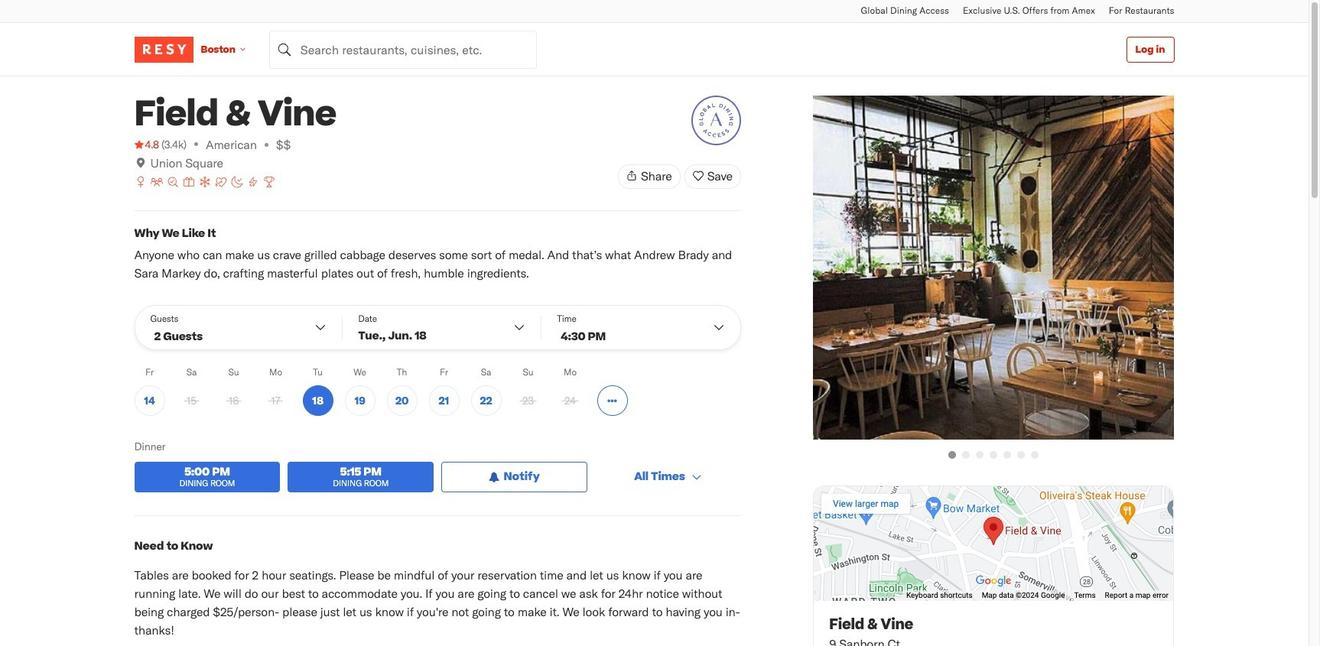 Task type: describe. For each thing, give the bounding box(es) containing it.
4.8 out of 5 stars image
[[134, 137, 159, 152]]



Task type: vqa. For each thing, say whether or not it's contained in the screenshot.
topmost Sons
no



Task type: locate. For each thing, give the bounding box(es) containing it.
Search restaurants, cuisines, etc. text field
[[269, 30, 537, 68]]

None field
[[269, 30, 537, 68]]



